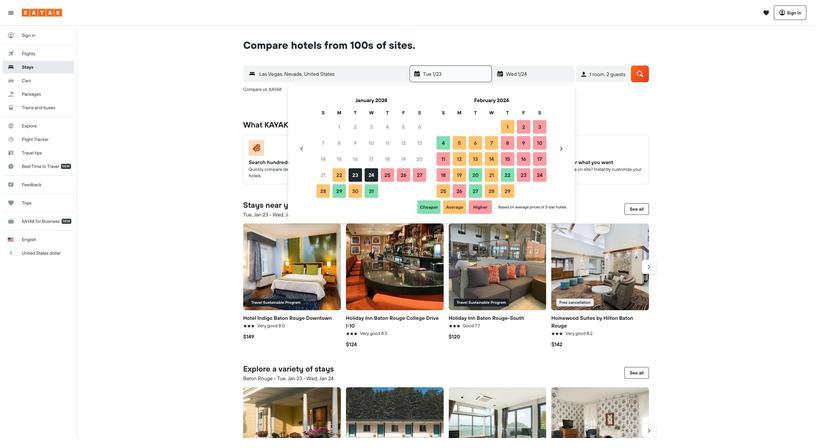 Task type: describe. For each thing, give the bounding box(es) containing it.
navigation menu image
[[8, 9, 14, 16]]

bed & breakfast element
[[243, 388, 341, 439]]

forward image for stays near you carousel region
[[646, 264, 653, 270]]

holiday inn baton rouge college drive i-10 element
[[346, 224, 444, 311]]

explore a variety of stays carousel region
[[241, 385, 657, 439]]

hotel element
[[449, 388, 547, 439]]

stays near you carousel region
[[241, 221, 657, 351]]

holiday inn baton rouge-south element
[[449, 224, 547, 311]]

united states (english) image
[[8, 238, 14, 242]]

next month image
[[559, 146, 565, 152]]

motel element
[[346, 388, 444, 439]]

forward image for explore a variety of stays carousel region
[[646, 428, 653, 434]]



Task type: locate. For each thing, give the bounding box(es) containing it.
1 horizontal spatial grid
[[436, 93, 548, 199]]

inn element
[[552, 388, 650, 439]]

1 vertical spatial forward image
[[646, 428, 653, 434]]

0 horizontal spatial grid
[[315, 93, 428, 199]]

0 vertical spatial forward image
[[646, 264, 653, 270]]

row
[[315, 109, 428, 116], [436, 109, 548, 116], [315, 119, 428, 135], [436, 119, 548, 135], [315, 135, 428, 151], [436, 135, 548, 151], [315, 151, 428, 167], [436, 151, 548, 167], [315, 167, 428, 183], [436, 167, 548, 183], [315, 183, 428, 199], [436, 183, 548, 199]]

Enter a city, hotel, airport or landmark text field
[[256, 69, 409, 79]]

forward image inside stays near you carousel region
[[646, 264, 653, 270]]

forward image
[[646, 264, 653, 270], [646, 428, 653, 434]]

figure
[[249, 141, 333, 159], [352, 141, 436, 159], [455, 141, 539, 159], [557, 141, 642, 159], [243, 224, 341, 311], [449, 224, 547, 311], [552, 224, 650, 311]]

hotel indigo baton rouge downtown element
[[243, 224, 341, 311]]

homewood suites by hilton baton rouge element
[[552, 224, 650, 311]]

1 grid from the left
[[315, 93, 428, 199]]

2 forward image from the top
[[646, 428, 653, 434]]

start date calendar input element
[[296, 93, 568, 199]]

grid
[[315, 93, 428, 199], [436, 93, 548, 199]]

1 forward image from the top
[[646, 264, 653, 270]]

previous month image
[[299, 146, 305, 152]]

None search field
[[234, 51, 659, 104]]

forward image inside explore a variety of stays carousel region
[[646, 428, 653, 434]]

2 grid from the left
[[436, 93, 548, 199]]



Task type: vqa. For each thing, say whether or not it's contained in the screenshot.
flight destination input text field
no



